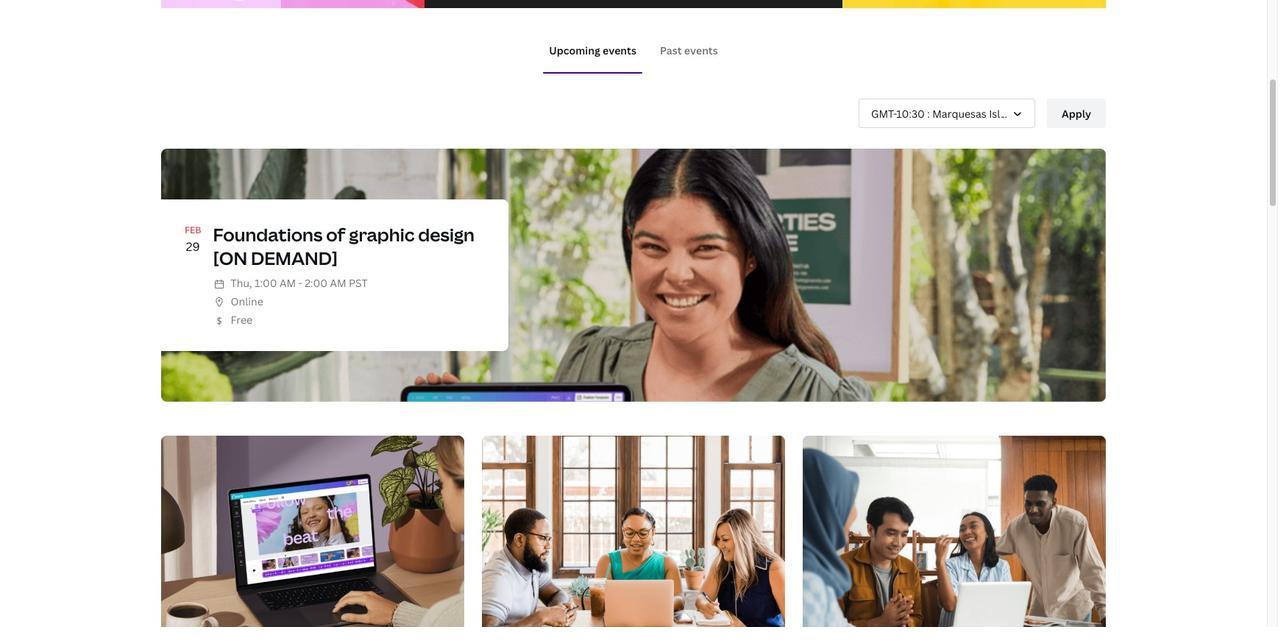 Task type: locate. For each thing, give the bounding box(es) containing it.
past
[[660, 43, 682, 57]]

0 horizontal spatial events
[[603, 43, 637, 57]]

of
[[326, 223, 346, 247]]

events
[[603, 43, 637, 57], [685, 43, 718, 57]]

1 am from the left
[[280, 276, 296, 290]]

am
[[280, 276, 296, 290], [330, 276, 346, 290]]

:
[[928, 106, 931, 120]]

events right past
[[685, 43, 718, 57]]

am left the pst
[[330, 276, 346, 290]]

thu,
[[231, 276, 252, 290]]

events right upcoming
[[603, 43, 637, 57]]

-
[[299, 276, 302, 290]]

islands
[[990, 106, 1025, 120]]

0 horizontal spatial am
[[280, 276, 296, 290]]

demand]
[[251, 246, 338, 270]]

pst
[[349, 276, 368, 290]]

1 events from the left
[[603, 43, 637, 57]]

foundations
[[213, 223, 323, 247]]

2 events from the left
[[685, 43, 718, 57]]

events for upcoming events
[[603, 43, 637, 57]]

1 horizontal spatial am
[[330, 276, 346, 290]]

thu, 1:00 am - 2:00 am pst
[[231, 276, 368, 290]]

marquesas
[[933, 106, 987, 120]]

upcoming events
[[549, 43, 637, 57]]

2:00
[[305, 276, 328, 290]]

online
[[231, 294, 263, 308]]

past events
[[660, 43, 718, 57]]

1 horizontal spatial events
[[685, 43, 718, 57]]

am left -
[[280, 276, 296, 290]]



Task type: vqa. For each thing, say whether or not it's contained in the screenshot.
Am
yes



Task type: describe. For each thing, give the bounding box(es) containing it.
free
[[231, 313, 253, 327]]

graphic
[[349, 223, 415, 247]]

design
[[418, 223, 475, 247]]

upcoming
[[549, 43, 601, 57]]

gmt-
[[872, 106, 897, 120]]

gmt-10:30 : marquesas islands
[[872, 106, 1025, 120]]

past events link
[[660, 43, 718, 57]]

events for past events
[[685, 43, 718, 57]]

feb 29
[[185, 224, 201, 254]]

29
[[186, 238, 200, 254]]

gmt-10:30 : marquesas islands button
[[859, 99, 1036, 128]]

[on
[[213, 246, 247, 270]]

feb
[[185, 224, 201, 237]]

1:00
[[255, 276, 277, 290]]

10:30
[[897, 106, 925, 120]]

foundations of graphic design [on demand]
[[213, 223, 475, 270]]

2 am from the left
[[330, 276, 346, 290]]



